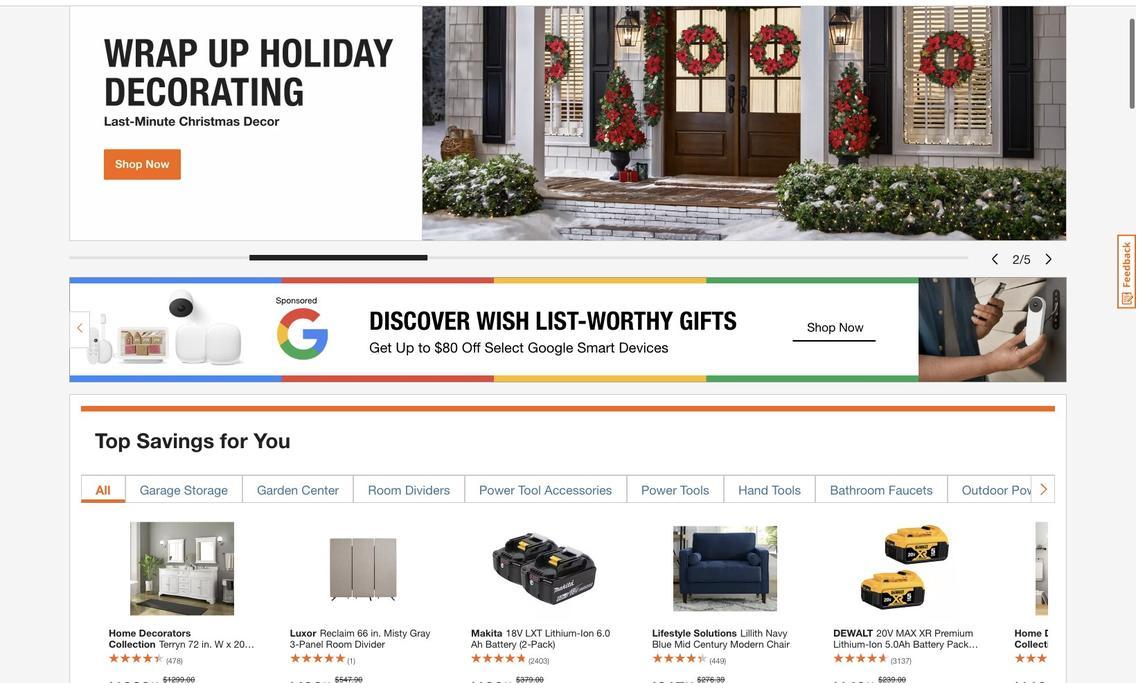 Task type: describe. For each thing, give the bounding box(es) containing it.
) for 18v lxt lithium-ion 6.0 ah battery (2-pack)
[[548, 656, 549, 665]]

xr
[[920, 627, 932, 638]]

home for terryn 72 in. w x 20 in. d x 35 in. h double sink freestanding bath vanity in white with white engineered stone top image
[[109, 627, 136, 638]]

(2-
[[520, 638, 531, 649]]

lifestyle solutions
[[653, 627, 737, 638]]

terryn 72 in. w x 20 in. d x 35 in. h double sink freestanding bath vanity in white with white engineered stone top image
[[130, 516, 234, 620]]

savings
[[137, 427, 214, 452]]

room dividers
[[368, 481, 450, 497]]

tool
[[518, 481, 541, 497]]

all button
[[81, 474, 125, 502]]

hand tools
[[739, 481, 801, 497]]

20v max xr premium lithium-ion 5.0ah battery pack (2 pack) image
[[855, 516, 959, 620]]

misty
[[384, 627, 407, 638]]

) for lillith navy blue mid century modern chair
[[725, 656, 726, 665]]

storage
[[184, 481, 228, 497]]

home decorators collection link for fremont 72 in. w x 22 in. d x 34 in. h double sink freestanding bath vanity in navy blue with gray granite top "image"
[[1015, 627, 1137, 683]]

ion inside 20v max xr premium lithium-ion 5.0ah battery pack (2 pack)
[[869, 638, 883, 649]]

battery inside 20v max xr premium lithium-ion 5.0ah battery pack (2 pack)
[[913, 638, 945, 649]]

bathroom faucets button
[[816, 474, 948, 502]]

( 1 )
[[348, 656, 356, 665]]

home decorators collection for terryn 72 in. w x 20 in. d x 35 in. h double sink freestanding bath vanity in white with white engineered stone top image
[[109, 627, 191, 649]]

reclaim
[[320, 627, 355, 638]]

fremont 72 in. w x 22 in. d x 34 in. h double sink freestanding bath vanity in navy blue with gray granite top image
[[1036, 516, 1137, 620]]

power tools
[[642, 481, 710, 497]]

6.0
[[597, 627, 610, 638]]

pack
[[947, 638, 969, 649]]

faucets
[[889, 481, 933, 497]]

garden
[[257, 481, 298, 497]]

18v
[[506, 627, 523, 638]]

66
[[357, 627, 368, 638]]

1 ( from the left
[[166, 656, 168, 665]]

18v lxt lithium-ion 6.0 ah battery (2-pack)
[[471, 627, 610, 649]]

lithium- inside 20v max xr premium lithium-ion 5.0ah battery pack (2 pack)
[[834, 638, 869, 649]]

power tools button
[[627, 474, 724, 502]]

3-
[[290, 638, 299, 649]]

battery inside 18v lxt lithium-ion 6.0 ah battery (2-pack)
[[486, 638, 517, 649]]

home decorators collection for fremont 72 in. w x 22 in. d x 34 in. h double sink freestanding bath vanity in navy blue with gray granite top "image"
[[1015, 627, 1097, 649]]

for
[[220, 427, 248, 452]]

divider
[[355, 638, 385, 649]]

top savings for you
[[95, 427, 291, 452]]

lxt
[[526, 627, 543, 638]]

equipment
[[1051, 481, 1111, 497]]

power for power tools
[[642, 481, 677, 497]]

( 2403 )
[[529, 656, 549, 665]]

next slide image
[[1044, 253, 1055, 264]]

2 / 5
[[1013, 251, 1031, 266]]

/
[[1020, 251, 1024, 266]]

ion inside 18v lxt lithium-ion 6.0 ah battery (2-pack)
[[581, 627, 594, 638]]

mid
[[675, 638, 691, 649]]

blue
[[653, 638, 672, 649]]

home for fremont 72 in. w x 22 in. d x 34 in. h double sink freestanding bath vanity in navy blue with gray granite top "image"
[[1015, 627, 1042, 638]]

478
[[168, 656, 181, 665]]

tools for hand tools
[[772, 481, 801, 497]]

outdoor power equipment button
[[948, 474, 1126, 502]]

outdoor power equipment
[[962, 481, 1111, 497]]

all
[[96, 481, 111, 497]]

decorators for terryn 72 in. w x 20 in. d x 35 in. h double sink freestanding bath vanity in white with white engineered stone top image
[[139, 627, 191, 638]]

bathroom
[[831, 481, 886, 497]]

1 ) from the left
[[181, 656, 183, 665]]

reclaim 66 in. misty gray 3-panel room divider
[[290, 627, 431, 649]]

lithium- inside 18v lxt lithium-ion 6.0 ah battery (2-pack)
[[545, 627, 581, 638]]

2
[[1013, 251, 1020, 266]]

(2
[[972, 638, 980, 649]]



Task type: locate. For each thing, give the bounding box(es) containing it.
solutions
[[694, 627, 737, 638]]

room dividers button
[[354, 474, 465, 502]]

pack) inside 18v lxt lithium-ion 6.0 ah battery (2-pack)
[[531, 638, 556, 649]]

1 horizontal spatial room
[[368, 481, 402, 497]]

hand
[[739, 481, 769, 497]]

lillith navy blue mid century modern chair
[[653, 627, 790, 649]]

power for power tool accessories
[[479, 481, 515, 497]]

5.0ah
[[886, 638, 911, 649]]

( 449 )
[[710, 656, 726, 665]]

( 478 )
[[166, 656, 183, 665]]

battery left pack
[[913, 638, 945, 649]]

outdoor
[[962, 481, 1009, 497]]

home decorators collection
[[109, 627, 191, 649], [1015, 627, 1097, 649]]

20v max xr premium lithium-ion 5.0ah battery pack (2 pack)
[[834, 627, 980, 661]]

4 ) from the left
[[725, 656, 726, 665]]

0 horizontal spatial lithium-
[[545, 627, 581, 638]]

1 home decorators collection link from the left
[[109, 627, 255, 683]]

reclaim 66 in. misty gray 3-panel room divider image
[[311, 516, 415, 620]]

1
[[349, 656, 354, 665]]

449
[[712, 656, 725, 665]]

makita
[[471, 627, 503, 638]]

home decorators collection link for terryn 72 in. w x 20 in. d x 35 in. h double sink freestanding bath vanity in white with white engineered stone top image
[[109, 627, 255, 683]]

( for 18v lxt lithium-ion 6.0 ah battery (2-pack)
[[529, 656, 531, 665]]

tools
[[681, 481, 710, 497], [772, 481, 801, 497]]

2 tools from the left
[[772, 481, 801, 497]]

home decorators collection link
[[109, 627, 255, 683], [1015, 627, 1137, 683]]

decorators
[[139, 627, 191, 638], [1045, 627, 1097, 638]]

garage
[[140, 481, 181, 497]]

1 battery from the left
[[486, 638, 517, 649]]

next arrow image
[[1038, 481, 1049, 495]]

( for 20v max xr premium lithium-ion 5.0ah battery pack (2 pack)
[[891, 656, 893, 665]]

collection
[[109, 638, 156, 649], [1015, 638, 1062, 649]]

1 horizontal spatial tools
[[772, 481, 801, 497]]

power
[[479, 481, 515, 497], [642, 481, 677, 497], [1012, 481, 1048, 497]]

pack) down dewalt
[[834, 649, 858, 661]]

decorators for fremont 72 in. w x 22 in. d x 34 in. h double sink freestanding bath vanity in navy blue with gray granite top "image"
[[1045, 627, 1097, 638]]

collection for fremont 72 in. w x 22 in. d x 34 in. h double sink freestanding bath vanity in navy blue with gray granite top "image"
[[1015, 638, 1062, 649]]

)
[[181, 656, 183, 665], [354, 656, 356, 665], [548, 656, 549, 665], [725, 656, 726, 665], [910, 656, 912, 665]]

( for lillith navy blue mid century modern chair
[[710, 656, 712, 665]]

0 horizontal spatial pack)
[[531, 638, 556, 649]]

1 horizontal spatial power
[[642, 481, 677, 497]]

0 horizontal spatial home
[[109, 627, 136, 638]]

1 tools from the left
[[681, 481, 710, 497]]

battery right ah
[[486, 638, 517, 649]]

room up ( 1 )
[[326, 638, 352, 649]]

0 horizontal spatial room
[[326, 638, 352, 649]]

room inside reclaim 66 in. misty gray 3-panel room divider
[[326, 638, 352, 649]]

2 home decorators collection link from the left
[[1015, 627, 1137, 683]]

2 battery from the left
[[913, 638, 945, 649]]

2403
[[531, 656, 548, 665]]

1 home from the left
[[109, 627, 136, 638]]

room inside button
[[368, 481, 402, 497]]

power inside button
[[1012, 481, 1048, 497]]

garden center button
[[243, 474, 354, 502]]

lithium- left 20v
[[834, 638, 869, 649]]

tools for power tools
[[681, 481, 710, 497]]

collection for terryn 72 in. w x 20 in. d x 35 in. h double sink freestanding bath vanity in white with white engineered stone top image
[[109, 638, 156, 649]]

2 horizontal spatial power
[[1012, 481, 1048, 497]]

navy
[[766, 627, 788, 638]]

img for wrap up holiday decorating last-minute outdoor decor image
[[69, 0, 1067, 240]]

premium
[[935, 627, 974, 638]]

pack) inside 20v max xr premium lithium-ion 5.0ah battery pack (2 pack)
[[834, 649, 858, 661]]

garage storage button
[[125, 474, 243, 502]]

garage storage
[[140, 481, 228, 497]]

0 horizontal spatial decorators
[[139, 627, 191, 638]]

0 horizontal spatial ion
[[581, 627, 594, 638]]

luxor
[[290, 627, 316, 638]]

dewalt
[[834, 627, 873, 638]]

2 ) from the left
[[354, 656, 356, 665]]

dividers
[[405, 481, 450, 497]]

2 power from the left
[[642, 481, 677, 497]]

3 power from the left
[[1012, 481, 1048, 497]]

1 decorators from the left
[[139, 627, 191, 638]]

1 collection from the left
[[109, 638, 156, 649]]

feedback link image
[[1118, 234, 1137, 309]]

4 ( from the left
[[710, 656, 712, 665]]

century
[[694, 638, 728, 649]]

2 collection from the left
[[1015, 638, 1062, 649]]

lithium-
[[545, 627, 581, 638], [834, 638, 869, 649]]

0 horizontal spatial collection
[[109, 638, 156, 649]]

lillith navy blue mid century modern chair image
[[674, 516, 778, 620]]

gray
[[410, 627, 431, 638]]

home
[[109, 627, 136, 638], [1015, 627, 1042, 638]]

5 ) from the left
[[910, 656, 912, 665]]

2 decorators from the left
[[1045, 627, 1097, 638]]

3 ( from the left
[[529, 656, 531, 665]]

3137
[[893, 656, 910, 665]]

garden center
[[257, 481, 339, 497]]

ion left 5.0ah
[[869, 638, 883, 649]]

20v
[[877, 627, 894, 638]]

1 home decorators collection from the left
[[109, 627, 191, 649]]

modern
[[731, 638, 764, 649]]

pack)
[[531, 638, 556, 649], [834, 649, 858, 661]]

1 vertical spatial room
[[326, 638, 352, 649]]

panel
[[299, 638, 323, 649]]

lifestyle
[[653, 627, 691, 638]]

1 horizontal spatial collection
[[1015, 638, 1062, 649]]

decorators down fremont 72 in. w x 22 in. d x 34 in. h double sink freestanding bath vanity in navy blue with gray granite top "image"
[[1045, 627, 1097, 638]]

you
[[254, 427, 291, 452]]

previous slide image
[[990, 253, 1001, 264]]

) for reclaim 66 in. misty gray 3-panel room divider
[[354, 656, 356, 665]]

0 vertical spatial room
[[368, 481, 402, 497]]

) for 20v max xr premium lithium-ion 5.0ah battery pack (2 pack)
[[910, 656, 912, 665]]

1 power from the left
[[479, 481, 515, 497]]

2 home decorators collection from the left
[[1015, 627, 1097, 649]]

1 horizontal spatial home
[[1015, 627, 1042, 638]]

(
[[166, 656, 168, 665], [348, 656, 349, 665], [529, 656, 531, 665], [710, 656, 712, 665], [891, 656, 893, 665]]

top
[[95, 427, 131, 452]]

max
[[896, 627, 917, 638]]

power tool accessories button
[[465, 474, 627, 502]]

ion left 6.0
[[581, 627, 594, 638]]

0 horizontal spatial battery
[[486, 638, 517, 649]]

1 horizontal spatial ion
[[869, 638, 883, 649]]

2 home from the left
[[1015, 627, 1042, 638]]

1 horizontal spatial pack)
[[834, 649, 858, 661]]

center
[[302, 481, 339, 497]]

ion
[[581, 627, 594, 638], [869, 638, 883, 649]]

( 3137 )
[[891, 656, 912, 665]]

room left dividers
[[368, 481, 402, 497]]

0 horizontal spatial home decorators collection link
[[109, 627, 255, 683]]

battery
[[486, 638, 517, 649], [913, 638, 945, 649]]

18v lxt lithium-ion 6.0 ah battery (2-pack) image
[[492, 516, 597, 620]]

0 horizontal spatial power
[[479, 481, 515, 497]]

1 horizontal spatial decorators
[[1045, 627, 1097, 638]]

0 horizontal spatial tools
[[681, 481, 710, 497]]

tools right the hand
[[772, 481, 801, 497]]

decorators up ( 478 )
[[139, 627, 191, 638]]

room
[[368, 481, 402, 497], [326, 638, 352, 649]]

ah
[[471, 638, 483, 649]]

1 horizontal spatial home decorators collection link
[[1015, 627, 1137, 683]]

chair
[[767, 638, 790, 649]]

5 ( from the left
[[891, 656, 893, 665]]

lillith
[[741, 627, 763, 638]]

0 horizontal spatial home decorators collection
[[109, 627, 191, 649]]

hand tools button
[[724, 474, 816, 502]]

1 horizontal spatial home decorators collection
[[1015, 627, 1097, 649]]

5
[[1024, 251, 1031, 266]]

1 horizontal spatial lithium-
[[834, 638, 869, 649]]

1 horizontal spatial battery
[[913, 638, 945, 649]]

tools inside button
[[772, 481, 801, 497]]

( for reclaim 66 in. misty gray 3-panel room divider
[[348, 656, 349, 665]]

in.
[[371, 627, 381, 638]]

tools left the hand
[[681, 481, 710, 497]]

3 ) from the left
[[548, 656, 549, 665]]

accessories
[[545, 481, 612, 497]]

tools inside button
[[681, 481, 710, 497]]

pack) up 2403
[[531, 638, 556, 649]]

power tool accessories
[[479, 481, 612, 497]]

2 ( from the left
[[348, 656, 349, 665]]

bathroom faucets
[[831, 481, 933, 497]]

lithium- right lxt
[[545, 627, 581, 638]]



Task type: vqa. For each thing, say whether or not it's contained in the screenshot.
'credit services' link
no



